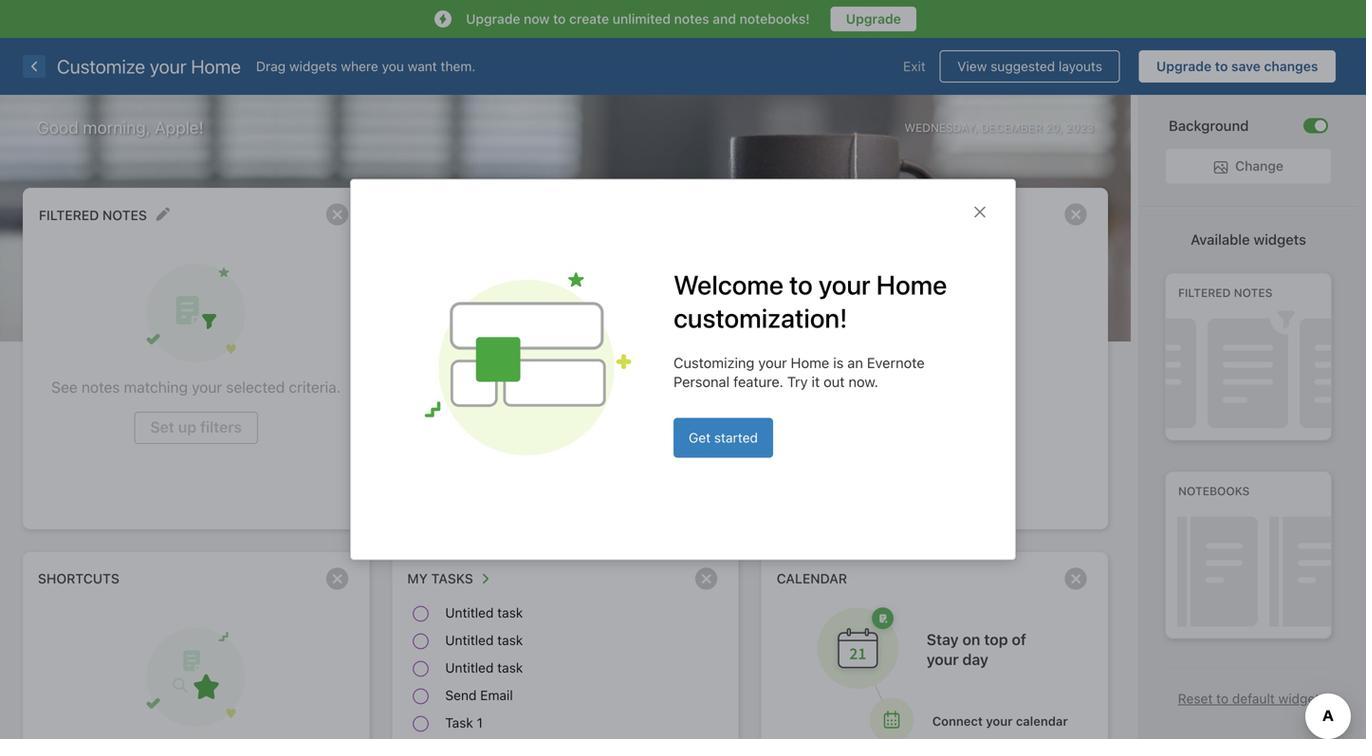 Task type: describe. For each thing, give the bounding box(es) containing it.
edit widget title image
[[155, 207, 170, 221]]

them.
[[441, 58, 476, 74]]

exit button
[[889, 50, 940, 83]]

now
[[524, 11, 550, 27]]

1 vertical spatial filtered notes
[[1178, 286, 1273, 299]]

close image
[[969, 200, 992, 223]]

change button
[[1166, 149, 1331, 183]]

it
[[812, 373, 820, 390]]

view
[[958, 58, 987, 74]]

december
[[981, 121, 1043, 134]]

exit
[[903, 58, 926, 74]]

view suggested layouts
[[958, 58, 1103, 74]]

to for welcome to your home customization!
[[789, 269, 813, 300]]

welcome
[[674, 269, 784, 300]]

20,
[[1046, 121, 1063, 134]]

get
[[689, 430, 711, 445]]

welcome to your home customization!
[[674, 269, 947, 334]]

1 horizontal spatial notes
[[1234, 286, 1273, 299]]

your for customize
[[150, 55, 186, 77]]

morning,
[[83, 117, 150, 138]]

available widgets
[[1191, 231, 1306, 247]]

upgrade button
[[831, 7, 916, 31]]

home for customize your home
[[191, 55, 241, 77]]

home inside welcome to your home customization!
[[876, 269, 947, 300]]

upgrade now to create unlimited notes and notebooks!
[[466, 11, 810, 27]]

reset
[[1178, 691, 1213, 706]]

evernote
[[867, 354, 925, 371]]

notebooks!
[[740, 11, 810, 27]]

customize
[[57, 55, 145, 77]]

to for upgrade to save changes
[[1215, 58, 1228, 74]]

1 horizontal spatial filtered
[[1178, 286, 1231, 299]]

upgrade for upgrade now to create unlimited notes and notebooks!
[[466, 11, 520, 27]]

an
[[848, 354, 863, 371]]

apple!
[[155, 117, 204, 138]]

layouts
[[1059, 58, 1103, 74]]

to right the now on the top left of page
[[553, 11, 566, 27]]

get started
[[689, 430, 758, 445]]

notes inside button
[[102, 207, 147, 223]]

get started button
[[674, 418, 773, 458]]

customizing
[[674, 354, 755, 371]]



Task type: locate. For each thing, give the bounding box(es) containing it.
started
[[714, 430, 758, 445]]

0 horizontal spatial upgrade
[[466, 11, 520, 27]]

widgets for available
[[1254, 231, 1306, 247]]

0 horizontal spatial filtered notes
[[39, 207, 147, 223]]

notes left edit widget title icon
[[102, 207, 147, 223]]

widgets right available
[[1254, 231, 1306, 247]]

2 remove image from the left
[[1057, 560, 1095, 598]]

2 vertical spatial home
[[791, 354, 829, 371]]

filtered
[[39, 207, 99, 223], [1178, 286, 1231, 299]]

your up feature.
[[758, 354, 787, 371]]

your inside welcome to your home customization!
[[819, 269, 871, 300]]

remove image
[[318, 195, 356, 233], [1057, 195, 1095, 233], [318, 560, 356, 598]]

0 vertical spatial your
[[150, 55, 186, 77]]

now.
[[849, 373, 878, 390]]

to left save
[[1215, 58, 1228, 74]]

filtered down available
[[1178, 286, 1231, 299]]

home for customizing your home is an evernote personal feature. try it out now.
[[791, 354, 829, 371]]

1 vertical spatial widgets
[[1254, 231, 1306, 247]]

reset to default widgets
[[1178, 691, 1327, 706]]

default
[[1232, 691, 1275, 706]]

0 horizontal spatial filtered
[[39, 207, 99, 223]]

upgrade for upgrade
[[846, 11, 901, 27]]

drag
[[256, 58, 286, 74]]

customizing your home is an evernote personal feature. try it out now.
[[674, 354, 925, 390]]

your up apple!
[[150, 55, 186, 77]]

notebooks
[[1178, 484, 1250, 497]]

widgets for drag
[[289, 58, 337, 74]]

upgrade left save
[[1157, 58, 1212, 74]]

widgets right default
[[1279, 691, 1327, 706]]

out
[[824, 373, 845, 390]]

available
[[1191, 231, 1250, 247]]

0 vertical spatial filtered
[[39, 207, 99, 223]]

feature.
[[734, 373, 784, 390]]

suggested
[[991, 58, 1055, 74]]

background
[[1169, 117, 1249, 134]]

unlimited
[[613, 11, 671, 27]]

home inside customizing your home is an evernote personal feature. try it out now.
[[791, 354, 829, 371]]

you
[[382, 58, 404, 74]]

try
[[787, 373, 808, 390]]

widgets right the drag
[[289, 58, 337, 74]]

to inside welcome to your home customization!
[[789, 269, 813, 300]]

upgrade to save changes
[[1157, 58, 1318, 74]]

your
[[150, 55, 186, 77], [819, 269, 871, 300], [758, 354, 787, 371]]

your inside customizing your home is an evernote personal feature. try it out now.
[[758, 354, 787, 371]]

notes
[[102, 207, 147, 223], [1234, 286, 1273, 299]]

1 horizontal spatial your
[[758, 354, 787, 371]]

remove image
[[688, 560, 726, 598], [1057, 560, 1095, 598]]

notes
[[674, 11, 709, 27]]

drag widgets where you want them.
[[256, 58, 476, 74]]

personal
[[674, 373, 730, 390]]

1 vertical spatial notes
[[1234, 286, 1273, 299]]

customize your home
[[57, 55, 241, 77]]

upgrade for upgrade to save changes
[[1157, 58, 1212, 74]]

to for reset to default widgets
[[1217, 691, 1229, 706]]

to up "customization!"
[[789, 269, 813, 300]]

2 horizontal spatial upgrade
[[1157, 58, 1212, 74]]

home
[[191, 55, 241, 77], [876, 269, 947, 300], [791, 354, 829, 371]]

view suggested layouts button
[[940, 50, 1120, 83]]

filtered down good
[[39, 207, 99, 223]]

1 horizontal spatial home
[[791, 354, 829, 371]]

1 horizontal spatial remove image
[[1057, 560, 1095, 598]]

filtered inside button
[[39, 207, 99, 223]]

create
[[569, 11, 609, 27]]

want
[[408, 58, 437, 74]]

upgrade left the now on the top left of page
[[466, 11, 520, 27]]

1 horizontal spatial upgrade
[[846, 11, 901, 27]]

to
[[553, 11, 566, 27], [1215, 58, 1228, 74], [789, 269, 813, 300], [1217, 691, 1229, 706]]

upgrade to save changes button
[[1139, 50, 1336, 83]]

to right reset
[[1217, 691, 1229, 706]]

customization!
[[674, 302, 848, 334]]

2 horizontal spatial your
[[819, 269, 871, 300]]

0 vertical spatial home
[[191, 55, 241, 77]]

reset to default widgets button
[[1178, 691, 1327, 706]]

0 vertical spatial widgets
[[289, 58, 337, 74]]

1 horizontal spatial filtered notes
[[1178, 286, 1273, 299]]

1 vertical spatial home
[[876, 269, 947, 300]]

is
[[833, 354, 844, 371]]

notes down available widgets
[[1234, 286, 1273, 299]]

1 vertical spatial filtered
[[1178, 286, 1231, 299]]

your up is
[[819, 269, 871, 300]]

upgrade
[[466, 11, 520, 27], [846, 11, 901, 27], [1157, 58, 1212, 74]]

0 horizontal spatial remove image
[[688, 560, 726, 598]]

filtered notes down available
[[1178, 286, 1273, 299]]

0 horizontal spatial your
[[150, 55, 186, 77]]

1 vertical spatial your
[[819, 269, 871, 300]]

home up "it"
[[791, 354, 829, 371]]

wednesday,
[[905, 121, 978, 134]]

2 vertical spatial your
[[758, 354, 787, 371]]

0 horizontal spatial notes
[[102, 207, 147, 223]]

2 vertical spatial widgets
[[1279, 691, 1327, 706]]

upgrade up "exit" button in the top of the page
[[846, 11, 901, 27]]

0 horizontal spatial home
[[191, 55, 241, 77]]

changes
[[1264, 58, 1318, 74]]

change
[[1235, 158, 1284, 174]]

and
[[713, 11, 736, 27]]

0 vertical spatial notes
[[102, 207, 147, 223]]

filtered notes left edit widget title icon
[[39, 207, 147, 223]]

widgets
[[289, 58, 337, 74], [1254, 231, 1306, 247], [1279, 691, 1327, 706]]

to inside button
[[1215, 58, 1228, 74]]

good morning, apple!
[[37, 117, 204, 138]]

home up evernote
[[876, 269, 947, 300]]

your for customizing
[[758, 354, 787, 371]]

wednesday, december 20, 2023
[[905, 121, 1094, 134]]

home left the drag
[[191, 55, 241, 77]]

0 vertical spatial filtered notes
[[39, 207, 147, 223]]

where
[[341, 58, 378, 74]]

1 remove image from the left
[[688, 560, 726, 598]]

2023
[[1066, 121, 1094, 134]]

filtered notes button
[[39, 202, 147, 227]]

save
[[1232, 58, 1261, 74]]

2 horizontal spatial home
[[876, 269, 947, 300]]

filtered notes
[[39, 207, 147, 223], [1178, 286, 1273, 299]]

good
[[37, 117, 79, 138]]



Task type: vqa. For each thing, say whether or not it's contained in the screenshot.
Apple!
yes



